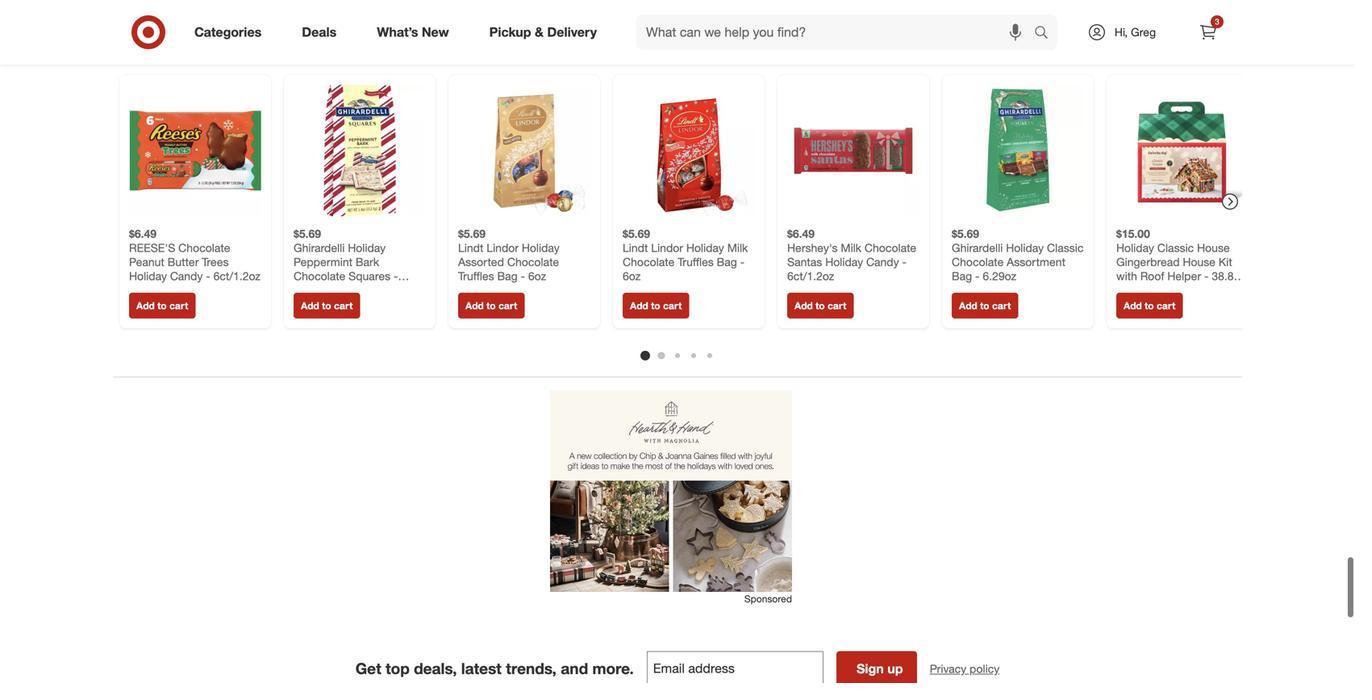 Task type: locate. For each thing, give the bounding box(es) containing it.
1 add to cart from the left
[[136, 300, 188, 312]]

bag for assorted
[[497, 269, 518, 283]]

sign
[[857, 661, 884, 677]]

6 add to cart from the left
[[959, 300, 1011, 312]]

bag
[[717, 255, 737, 269], [497, 269, 518, 283], [952, 269, 973, 283]]

cart for assorted
[[499, 300, 518, 312]]

milk
[[728, 241, 748, 255], [841, 241, 862, 255]]

add to cart down santas
[[795, 300, 847, 312]]

cart
[[169, 300, 188, 312], [334, 300, 353, 312], [499, 300, 518, 312], [663, 300, 682, 312], [828, 300, 847, 312], [993, 300, 1011, 312], [1157, 300, 1176, 312]]

cart down $6.49 hershey's milk chocolate santas holiday candy - 6ct/1.2oz on the right top
[[828, 300, 847, 312]]

0 horizontal spatial 6ct/1.2oz
[[214, 269, 261, 283]]

0 horizontal spatial classic
[[1047, 241, 1084, 255]]

2 milk from the left
[[841, 241, 862, 255]]

0 horizontal spatial lindt
[[458, 241, 484, 255]]

2 horizontal spatial bag
[[952, 269, 973, 283]]

add for $5.69 lindt lindor holiday milk chocolate truffles bag - 6oz
[[630, 300, 649, 312]]

add down $5.69 lindt lindor holiday milk chocolate truffles bag - 6oz
[[630, 300, 649, 312]]

add to cart for $5.69 ghirardelli holiday peppermint bark chocolate squares - 5.4oz
[[301, 300, 353, 312]]

2 add to cart from the left
[[301, 300, 353, 312]]

lindt for lindt lindor holiday assorted chocolate truffles bag - 6oz
[[458, 241, 484, 255]]

squares
[[349, 269, 391, 283]]

holiday inside $15.00 holiday classic house gingerbread house kit with roof helper - 38.8oz - favorite day™
[[1117, 241, 1155, 255]]

and
[[561, 660, 588, 678]]

add for $15.00 holiday classic house gingerbread house kit with roof helper - 38.8oz - favorite day™
[[1124, 300, 1142, 312]]

cart down squares
[[334, 300, 353, 312]]

7 add to cart button from the left
[[1117, 293, 1183, 319]]

$5.69 for lindt lindor holiday assorted chocolate truffles bag - 6oz
[[458, 227, 486, 241]]

peanut
[[129, 255, 164, 269]]

candy right hershey's
[[867, 255, 899, 269]]

ghirardelli inside $5.69 ghirardelli holiday peppermint bark chocolate squares - 5.4oz
[[294, 241, 345, 255]]

to for hershey's milk chocolate santas holiday candy - 6ct/1.2oz
[[816, 300, 825, 312]]

favorite
[[1124, 283, 1164, 298]]

5 cart from the left
[[828, 300, 847, 312]]

add to cart button down 6.29oz
[[952, 293, 1019, 319]]

1 horizontal spatial 6ct/1.2oz
[[788, 269, 835, 283]]

1 milk from the left
[[728, 241, 748, 255]]

add to cart down 6.29oz
[[959, 300, 1011, 312]]

add to cart button down assorted
[[458, 293, 525, 319]]

1 lindor from the left
[[487, 241, 519, 255]]

add
[[136, 300, 155, 312], [301, 300, 319, 312], [466, 300, 484, 312], [630, 300, 649, 312], [795, 300, 813, 312], [959, 300, 978, 312], [1124, 300, 1142, 312]]

$5.69 inside the "$5.69 lindt lindor holiday assorted chocolate truffles bag - 6oz"
[[458, 227, 486, 241]]

3 add to cart button from the left
[[458, 293, 525, 319]]

$5.69 inside $5.69 lindt lindor holiday milk chocolate truffles bag - 6oz
[[623, 227, 650, 241]]

assorted
[[458, 255, 504, 269]]

1 to from the left
[[157, 300, 167, 312]]

ghirardelli for ghirardelli holiday classic chocolate assortment bag - 6.29oz
[[952, 241, 1003, 255]]

chocolate inside $6.49 hershey's milk chocolate santas holiday candy - 6ct/1.2oz
[[865, 241, 917, 255]]

to for lindt lindor holiday assorted chocolate truffles bag - 6oz
[[487, 300, 496, 312]]

6ct/1.2oz right butter
[[214, 269, 261, 283]]

to
[[157, 300, 167, 312], [322, 300, 331, 312], [487, 300, 496, 312], [651, 300, 661, 312], [816, 300, 825, 312], [981, 300, 990, 312], [1145, 300, 1154, 312]]

2 6ct/1.2oz from the left
[[788, 269, 835, 283]]

trends,
[[506, 660, 557, 678]]

4 to from the left
[[651, 300, 661, 312]]

2 6oz from the left
[[623, 269, 641, 283]]

6 add from the left
[[959, 300, 978, 312]]

ghirardelli holiday classic chocolate assortment bag - 6.29oz image
[[952, 85, 1085, 217], [952, 85, 1085, 217]]

3 to from the left
[[487, 300, 496, 312]]

1 classic from the left
[[1047, 241, 1084, 255]]

cart down day™
[[1157, 300, 1176, 312]]

2 add to cart button from the left
[[294, 293, 360, 319]]

cart down 6.29oz
[[993, 300, 1011, 312]]

hershey's
[[788, 241, 838, 255]]

1 horizontal spatial lindor
[[651, 241, 683, 255]]

milk inside $6.49 hershey's milk chocolate santas holiday candy - 6ct/1.2oz
[[841, 241, 862, 255]]

holiday inside the $6.49 reese's chocolate peanut butter trees holiday candy - 6ct/1.2oz
[[129, 269, 167, 283]]

categories link
[[181, 15, 282, 50]]

add down santas
[[795, 300, 813, 312]]

add to cart button for reese's chocolate peanut butter trees holiday candy - 6ct/1.2oz
[[129, 293, 196, 319]]

cart down the "$5.69 lindt lindor holiday assorted chocolate truffles bag - 6oz"
[[499, 300, 518, 312]]

latest
[[461, 660, 502, 678]]

ghirardelli up 5.4oz
[[294, 241, 345, 255]]

kit
[[1219, 255, 1233, 269]]

trees
[[202, 255, 229, 269]]

$6.49 inside the $6.49 reese's chocolate peanut butter trees holiday candy - 6ct/1.2oz
[[129, 227, 157, 241]]

delivery
[[547, 24, 597, 40]]

lindor inside the "$5.69 lindt lindor holiday assorted chocolate truffles bag - 6oz"
[[487, 241, 519, 255]]

chocolate inside the "$5.69 lindt lindor holiday assorted chocolate truffles bag - 6oz"
[[507, 255, 559, 269]]

trending holiday shipping
[[563, 42, 793, 65]]

reese's chocolate peanut butter trees holiday candy - 6ct/1.2oz image
[[129, 85, 261, 217], [129, 85, 261, 217]]

add to cart for $6.49 reese's chocolate peanut butter trees holiday candy - 6ct/1.2oz
[[136, 300, 188, 312]]

$5.69 for ghirardelli holiday classic chocolate assortment bag - 6.29oz
[[952, 227, 980, 241]]

add down peanut
[[136, 300, 155, 312]]

more.
[[593, 660, 634, 678]]

$5.69
[[294, 227, 321, 241], [458, 227, 486, 241], [623, 227, 650, 241], [952, 227, 980, 241]]

4 cart from the left
[[663, 300, 682, 312]]

add down favorite
[[1124, 300, 1142, 312]]

lindt lindor holiday milk chocolate truffles bag - 6oz image
[[623, 85, 755, 217], [623, 85, 755, 217]]

$6.49 inside $6.49 hershey's milk chocolate santas holiday candy - 6ct/1.2oz
[[788, 227, 815, 241]]

to down favorite
[[1145, 300, 1154, 312]]

add to cart button for holiday classic house gingerbread house kit with roof helper - 38.8oz - favorite day™
[[1117, 293, 1183, 319]]

6oz
[[528, 269, 546, 283], [623, 269, 641, 283]]

cart down $5.69 lindt lindor holiday milk chocolate truffles bag - 6oz
[[663, 300, 682, 312]]

to down assorted
[[487, 300, 496, 312]]

1 6oz from the left
[[528, 269, 546, 283]]

1 6ct/1.2oz from the left
[[214, 269, 261, 283]]

house left kit
[[1183, 255, 1216, 269]]

$5.69 inside $5.69 ghirardelli holiday peppermint bark chocolate squares - 5.4oz
[[294, 227, 321, 241]]

1 horizontal spatial bag
[[717, 255, 737, 269]]

6oz inside $5.69 lindt lindor holiday milk chocolate truffles bag - 6oz
[[623, 269, 641, 283]]

milk left santas
[[728, 241, 748, 255]]

truffles for assorted
[[458, 269, 494, 283]]

1 horizontal spatial ghirardelli
[[952, 241, 1003, 255]]

lindt inside $5.69 lindt lindor holiday milk chocolate truffles bag - 6oz
[[623, 241, 648, 255]]

3 add to cart from the left
[[466, 300, 518, 312]]

2 cart from the left
[[334, 300, 353, 312]]

1 add to cart button from the left
[[129, 293, 196, 319]]

1 horizontal spatial lindt
[[623, 241, 648, 255]]

4 add to cart button from the left
[[623, 293, 689, 319]]

add down assorted
[[466, 300, 484, 312]]

lindt
[[458, 241, 484, 255], [623, 241, 648, 255]]

5 add from the left
[[795, 300, 813, 312]]

candy right peanut
[[170, 269, 203, 283]]

1 horizontal spatial milk
[[841, 241, 862, 255]]

0 horizontal spatial truffles
[[458, 269, 494, 283]]

truffles inside the "$5.69 lindt lindor holiday assorted chocolate truffles bag - 6oz"
[[458, 269, 494, 283]]

lindt inside the "$5.69 lindt lindor holiday assorted chocolate truffles bag - 6oz"
[[458, 241, 484, 255]]

7 add from the left
[[1124, 300, 1142, 312]]

ghirardelli inside $5.69 ghirardelli holiday classic chocolate assortment bag - 6.29oz
[[952, 241, 1003, 255]]

6oz for $5.69 lindt lindor holiday milk chocolate truffles bag - 6oz
[[623, 269, 641, 283]]

0 horizontal spatial candy
[[170, 269, 203, 283]]

- inside $5.69 ghirardelli holiday peppermint bark chocolate squares - 5.4oz
[[394, 269, 398, 283]]

bag inside $5.69 ghirardelli holiday classic chocolate assortment bag - 6.29oz
[[952, 269, 973, 283]]

$5.69 lindt lindor holiday assorted chocolate truffles bag - 6oz
[[458, 227, 560, 283]]

0 horizontal spatial lindor
[[487, 241, 519, 255]]

add to cart
[[136, 300, 188, 312], [301, 300, 353, 312], [466, 300, 518, 312], [630, 300, 682, 312], [795, 300, 847, 312], [959, 300, 1011, 312], [1124, 300, 1176, 312]]

1 horizontal spatial truffles
[[678, 255, 714, 269]]

$5.69 ghirardelli holiday peppermint bark chocolate squares - 5.4oz
[[294, 227, 398, 298]]

add for $6.49 hershey's milk chocolate santas holiday candy - 6ct/1.2oz
[[795, 300, 813, 312]]

1 cart from the left
[[169, 300, 188, 312]]

chocolate inside $5.69 ghirardelli holiday classic chocolate assortment bag - 6.29oz
[[952, 255, 1004, 269]]

lindor inside $5.69 lindt lindor holiday milk chocolate truffles bag - 6oz
[[651, 241, 683, 255]]

chocolate
[[178, 241, 230, 255], [865, 241, 917, 255], [507, 255, 559, 269], [623, 255, 675, 269], [952, 255, 1004, 269], [294, 269, 346, 283]]

bag for milk
[[717, 255, 737, 269]]

lindor
[[487, 241, 519, 255], [651, 241, 683, 255]]

add to cart button for lindt lindor holiday assorted chocolate truffles bag - 6oz
[[458, 293, 525, 319]]

add to cart down assorted
[[466, 300, 518, 312]]

4 $5.69 from the left
[[952, 227, 980, 241]]

2 $6.49 from the left
[[788, 227, 815, 241]]

add for $5.69 lindt lindor holiday assorted chocolate truffles bag - 6oz
[[466, 300, 484, 312]]

add to cart down favorite
[[1124, 300, 1176, 312]]

categories
[[194, 24, 262, 40]]

2 to from the left
[[322, 300, 331, 312]]

3
[[1215, 17, 1220, 27]]

6 to from the left
[[981, 300, 990, 312]]

add to cart button down santas
[[788, 293, 854, 319]]

3 $5.69 from the left
[[623, 227, 650, 241]]

add down 5.4oz
[[301, 300, 319, 312]]

holiday classic house gingerbread house kit with roof helper - 38.8oz - favorite day™ image
[[1117, 85, 1249, 217], [1117, 85, 1249, 217]]

5 add to cart from the left
[[795, 300, 847, 312]]

house
[[1198, 241, 1230, 255], [1183, 255, 1216, 269]]

6oz for $5.69 lindt lindor holiday assorted chocolate truffles bag - 6oz
[[528, 269, 546, 283]]

add for $5.69 ghirardelli holiday peppermint bark chocolate squares - 5.4oz
[[301, 300, 319, 312]]

1 horizontal spatial classic
[[1158, 241, 1194, 255]]

1 horizontal spatial candy
[[867, 255, 899, 269]]

truffles
[[678, 255, 714, 269], [458, 269, 494, 283]]

to down $5.69 lindt lindor holiday milk chocolate truffles bag - 6oz
[[651, 300, 661, 312]]

6oz inside the "$5.69 lindt lindor holiday assorted chocolate truffles bag - 6oz"
[[528, 269, 546, 283]]

candy
[[867, 255, 899, 269], [170, 269, 203, 283]]

add to cart button
[[129, 293, 196, 319], [294, 293, 360, 319], [458, 293, 525, 319], [623, 293, 689, 319], [788, 293, 854, 319], [952, 293, 1019, 319], [1117, 293, 1183, 319]]

4 add from the left
[[630, 300, 649, 312]]

classic
[[1047, 241, 1084, 255], [1158, 241, 1194, 255]]

None text field
[[647, 651, 824, 683]]

to down peanut
[[157, 300, 167, 312]]

to down santas
[[816, 300, 825, 312]]

5 add to cart button from the left
[[788, 293, 854, 319]]

0 horizontal spatial bag
[[497, 269, 518, 283]]

ghirardelli
[[294, 241, 345, 255], [952, 241, 1003, 255]]

$5.69 for lindt lindor holiday milk chocolate truffles bag - 6oz
[[623, 227, 650, 241]]

$5.69 lindt lindor holiday milk chocolate truffles bag - 6oz
[[623, 227, 748, 283]]

1 add from the left
[[136, 300, 155, 312]]

bag inside the "$5.69 lindt lindor holiday assorted chocolate truffles bag - 6oz"
[[497, 269, 518, 283]]

hershey's milk chocolate santas holiday candy - 6ct/1.2oz image
[[788, 85, 920, 217], [788, 85, 920, 217]]

privacy policy
[[930, 662, 1000, 676]]

6ct/1.2oz inside $6.49 hershey's milk chocolate santas holiday candy - 6ct/1.2oz
[[788, 269, 835, 283]]

add to cart down 5.4oz
[[301, 300, 353, 312]]

classic up helper
[[1158, 241, 1194, 255]]

7 add to cart from the left
[[1124, 300, 1176, 312]]

cart for santas
[[828, 300, 847, 312]]

1 $6.49 from the left
[[129, 227, 157, 241]]

milk right hershey's
[[841, 241, 862, 255]]

2 ghirardelli from the left
[[952, 241, 1003, 255]]

greg
[[1131, 25, 1156, 39]]

to for reese's chocolate peanut butter trees holiday candy - 6ct/1.2oz
[[157, 300, 167, 312]]

top
[[386, 660, 410, 678]]

7 cart from the left
[[1157, 300, 1176, 312]]

3 add from the left
[[466, 300, 484, 312]]

1 horizontal spatial $6.49
[[788, 227, 815, 241]]

reese's
[[129, 241, 175, 255]]

0 horizontal spatial 6oz
[[528, 269, 546, 283]]

0 horizontal spatial $6.49
[[129, 227, 157, 241]]

2 add from the left
[[301, 300, 319, 312]]

bag inside $5.69 lindt lindor holiday milk chocolate truffles bag - 6oz
[[717, 255, 737, 269]]

7 to from the left
[[1145, 300, 1154, 312]]

- inside $6.49 hershey's milk chocolate santas holiday candy - 6ct/1.2oz
[[903, 255, 907, 269]]

to down peppermint at the top of page
[[322, 300, 331, 312]]

advertisement region
[[550, 391, 792, 592]]

ghirardelli holiday peppermint bark chocolate squares - 5.4oz image
[[294, 85, 426, 217], [294, 85, 426, 217]]

$6.49
[[129, 227, 157, 241], [788, 227, 815, 241]]

$6.49 for hershey's
[[788, 227, 815, 241]]

add to cart button down the roof on the top right
[[1117, 293, 1183, 319]]

add down $5.69 ghirardelli holiday classic chocolate assortment bag - 6.29oz
[[959, 300, 978, 312]]

3 cart from the left
[[499, 300, 518, 312]]

lindt lindor holiday assorted chocolate truffles bag - 6oz image
[[458, 85, 591, 217], [458, 85, 591, 217]]

4 add to cart from the left
[[630, 300, 682, 312]]

ghirardelli up 6.29oz
[[952, 241, 1003, 255]]

add to cart button down $5.69 lindt lindor holiday milk chocolate truffles bag - 6oz
[[623, 293, 689, 319]]

6 add to cart button from the left
[[952, 293, 1019, 319]]

1 horizontal spatial 6oz
[[623, 269, 641, 283]]

add to cart for $5.69 ghirardelli holiday classic chocolate assortment bag - 6.29oz
[[959, 300, 1011, 312]]

2 lindor from the left
[[651, 241, 683, 255]]

new
[[422, 24, 449, 40]]

2 $5.69 from the left
[[458, 227, 486, 241]]

truffles inside $5.69 lindt lindor holiday milk chocolate truffles bag - 6oz
[[678, 255, 714, 269]]

- inside the "$5.69 lindt lindor holiday assorted chocolate truffles bag - 6oz"
[[521, 269, 525, 283]]

holiday
[[644, 42, 710, 65], [348, 241, 386, 255], [522, 241, 560, 255], [687, 241, 724, 255], [1006, 241, 1044, 255], [1117, 241, 1155, 255], [826, 255, 864, 269], [129, 269, 167, 283]]

holiday inside $5.69 lindt lindor holiday milk chocolate truffles bag - 6oz
[[687, 241, 724, 255]]

up
[[888, 661, 903, 677]]

to for ghirardelli holiday classic chocolate assortment bag - 6.29oz
[[981, 300, 990, 312]]

get
[[356, 660, 381, 678]]

add to cart button for ghirardelli holiday peppermint bark chocolate squares - 5.4oz
[[294, 293, 360, 319]]

1 lindt from the left
[[458, 241, 484, 255]]

1 $5.69 from the left
[[294, 227, 321, 241]]

classic left $15.00
[[1047, 241, 1084, 255]]

milk inside $5.69 lindt lindor holiday milk chocolate truffles bag - 6oz
[[728, 241, 748, 255]]

add to cart button down peppermint at the top of page
[[294, 293, 360, 319]]

6ct/1.2oz
[[214, 269, 261, 283], [788, 269, 835, 283]]

2 classic from the left
[[1158, 241, 1194, 255]]

What can we help you find? suggestions appear below search field
[[637, 15, 1039, 50]]

-
[[741, 255, 745, 269], [903, 255, 907, 269], [206, 269, 210, 283], [394, 269, 398, 283], [521, 269, 525, 283], [976, 269, 980, 283], [1205, 269, 1209, 283], [1117, 283, 1121, 298]]

privacy policy link
[[930, 661, 1000, 677]]

6ct/1.2oz down hershey's
[[788, 269, 835, 283]]

- inside $5.69 lindt lindor holiday milk chocolate truffles bag - 6oz
[[741, 255, 745, 269]]

2 lindt from the left
[[623, 241, 648, 255]]

0 horizontal spatial ghirardelli
[[294, 241, 345, 255]]

1 ghirardelli from the left
[[294, 241, 345, 255]]

6 cart from the left
[[993, 300, 1011, 312]]

holiday inside $5.69 ghirardelli holiday classic chocolate assortment bag - 6.29oz
[[1006, 241, 1044, 255]]

roof
[[1141, 269, 1165, 283]]

ghirardelli for ghirardelli holiday peppermint bark chocolate squares - 5.4oz
[[294, 241, 345, 255]]

$6.49 up santas
[[788, 227, 815, 241]]

$6.49 up peanut
[[129, 227, 157, 241]]

add to cart button down peanut
[[129, 293, 196, 319]]

add to cart down $5.69 lindt lindor holiday milk chocolate truffles bag - 6oz
[[630, 300, 682, 312]]

add to cart for $5.69 lindt lindor holiday assorted chocolate truffles bag - 6oz
[[466, 300, 518, 312]]

to down 6.29oz
[[981, 300, 990, 312]]

add to cart down peanut
[[136, 300, 188, 312]]

$6.49 for reese's
[[129, 227, 157, 241]]

candy inside $6.49 hershey's milk chocolate santas holiday candy - 6ct/1.2oz
[[867, 255, 899, 269]]

5 to from the left
[[816, 300, 825, 312]]

cart down butter
[[169, 300, 188, 312]]

$5.69 inside $5.69 ghirardelli holiday classic chocolate assortment bag - 6.29oz
[[952, 227, 980, 241]]

0 horizontal spatial milk
[[728, 241, 748, 255]]

add to cart button for lindt lindor holiday milk chocolate truffles bag - 6oz
[[623, 293, 689, 319]]



Task type: describe. For each thing, give the bounding box(es) containing it.
privacy
[[930, 662, 967, 676]]

38.8oz
[[1212, 269, 1246, 283]]

cart for bark
[[334, 300, 353, 312]]

$5.69 for ghirardelli holiday peppermint bark chocolate squares - 5.4oz
[[294, 227, 321, 241]]

chocolate inside $5.69 lindt lindor holiday milk chocolate truffles bag - 6oz
[[623, 255, 675, 269]]

what's new link
[[363, 15, 469, 50]]

bark
[[356, 255, 379, 269]]

3 link
[[1191, 15, 1227, 50]]

to for lindt lindor holiday milk chocolate truffles bag - 6oz
[[651, 300, 661, 312]]

$6.49 hershey's milk chocolate santas holiday candy - 6ct/1.2oz
[[788, 227, 917, 283]]

holiday inside $5.69 ghirardelli holiday peppermint bark chocolate squares - 5.4oz
[[348, 241, 386, 255]]

- inside the $6.49 reese's chocolate peanut butter trees holiday candy - 6ct/1.2oz
[[206, 269, 210, 283]]

cart for chocolate
[[993, 300, 1011, 312]]

chocolate inside the $6.49 reese's chocolate peanut butter trees holiday candy - 6ct/1.2oz
[[178, 241, 230, 255]]

pickup & delivery
[[490, 24, 597, 40]]

add to cart button for hershey's milk chocolate santas holiday candy - 6ct/1.2oz
[[788, 293, 854, 319]]

lindt for lindt lindor holiday milk chocolate truffles bag - 6oz
[[623, 241, 648, 255]]

classic inside $5.69 ghirardelli holiday classic chocolate assortment bag - 6.29oz
[[1047, 241, 1084, 255]]

santas
[[788, 255, 823, 269]]

add to cart for $6.49 hershey's milk chocolate santas holiday candy - 6ct/1.2oz
[[795, 300, 847, 312]]

$15.00
[[1117, 227, 1151, 241]]

6ct/1.2oz inside the $6.49 reese's chocolate peanut butter trees holiday candy - 6ct/1.2oz
[[214, 269, 261, 283]]

add to cart for $15.00 holiday classic house gingerbread house kit with roof helper - 38.8oz - favorite day™
[[1124, 300, 1176, 312]]

classic inside $15.00 holiday classic house gingerbread house kit with roof helper - 38.8oz - favorite day™
[[1158, 241, 1194, 255]]

day™
[[1167, 283, 1193, 298]]

with
[[1117, 269, 1138, 283]]

sign up
[[857, 661, 903, 677]]

add to cart button for ghirardelli holiday classic chocolate assortment bag - 6.29oz
[[952, 293, 1019, 319]]

search button
[[1027, 15, 1066, 53]]

&
[[535, 24, 544, 40]]

chocolate inside $5.69 ghirardelli holiday peppermint bark chocolate squares - 5.4oz
[[294, 269, 346, 283]]

deals
[[302, 24, 337, 40]]

butter
[[168, 255, 199, 269]]

pickup
[[490, 24, 531, 40]]

to for holiday classic house gingerbread house kit with roof helper - 38.8oz - favorite day™
[[1145, 300, 1154, 312]]

holiday inside the "$5.69 lindt lindor holiday assorted chocolate truffles bag - 6oz"
[[522, 241, 560, 255]]

peppermint
[[294, 255, 353, 269]]

trending
[[563, 42, 639, 65]]

what's new
[[377, 24, 449, 40]]

holiday inside $6.49 hershey's milk chocolate santas holiday candy - 6ct/1.2oz
[[826, 255, 864, 269]]

house up '38.8oz'
[[1198, 241, 1230, 255]]

6.29oz
[[983, 269, 1017, 283]]

$6.49 reese's chocolate peanut butter trees holiday candy - 6ct/1.2oz
[[129, 227, 261, 283]]

add for $6.49 reese's chocolate peanut butter trees holiday candy - 6ct/1.2oz
[[136, 300, 155, 312]]

helper
[[1168, 269, 1202, 283]]

add to cart for $5.69 lindt lindor holiday milk chocolate truffles bag - 6oz
[[630, 300, 682, 312]]

hi, greg
[[1115, 25, 1156, 39]]

sign up button
[[837, 651, 917, 683]]

lindor for milk
[[651, 241, 683, 255]]

5.4oz
[[294, 283, 321, 298]]

search
[[1027, 26, 1066, 42]]

cart for butter
[[169, 300, 188, 312]]

cart for gingerbread
[[1157, 300, 1176, 312]]

assortment
[[1007, 255, 1066, 269]]

pickup & delivery link
[[476, 15, 617, 50]]

policy
[[970, 662, 1000, 676]]

gingerbread
[[1117, 255, 1180, 269]]

sponsored
[[745, 593, 792, 605]]

truffles for milk
[[678, 255, 714, 269]]

$15.00 holiday classic house gingerbread house kit with roof helper - 38.8oz - favorite day™
[[1117, 227, 1246, 298]]

- inside $5.69 ghirardelli holiday classic chocolate assortment bag - 6.29oz
[[976, 269, 980, 283]]

add for $5.69 ghirardelli holiday classic chocolate assortment bag - 6.29oz
[[959, 300, 978, 312]]

shipping
[[715, 42, 793, 65]]

what's
[[377, 24, 418, 40]]

hi,
[[1115, 25, 1128, 39]]

candy inside the $6.49 reese's chocolate peanut butter trees holiday candy - 6ct/1.2oz
[[170, 269, 203, 283]]

to for ghirardelli holiday peppermint bark chocolate squares - 5.4oz
[[322, 300, 331, 312]]

cart for milk
[[663, 300, 682, 312]]

deals,
[[414, 660, 457, 678]]

deals link
[[288, 15, 357, 50]]

$5.69 ghirardelli holiday classic chocolate assortment bag - 6.29oz
[[952, 227, 1084, 283]]

lindor for assorted
[[487, 241, 519, 255]]

get top deals, latest trends, and more.
[[356, 660, 634, 678]]



Task type: vqa. For each thing, say whether or not it's contained in the screenshot.
See price in cart 2 fl oz Toilet Spray Lavender Vanilla - Poo- Pourri Sponsored at right
no



